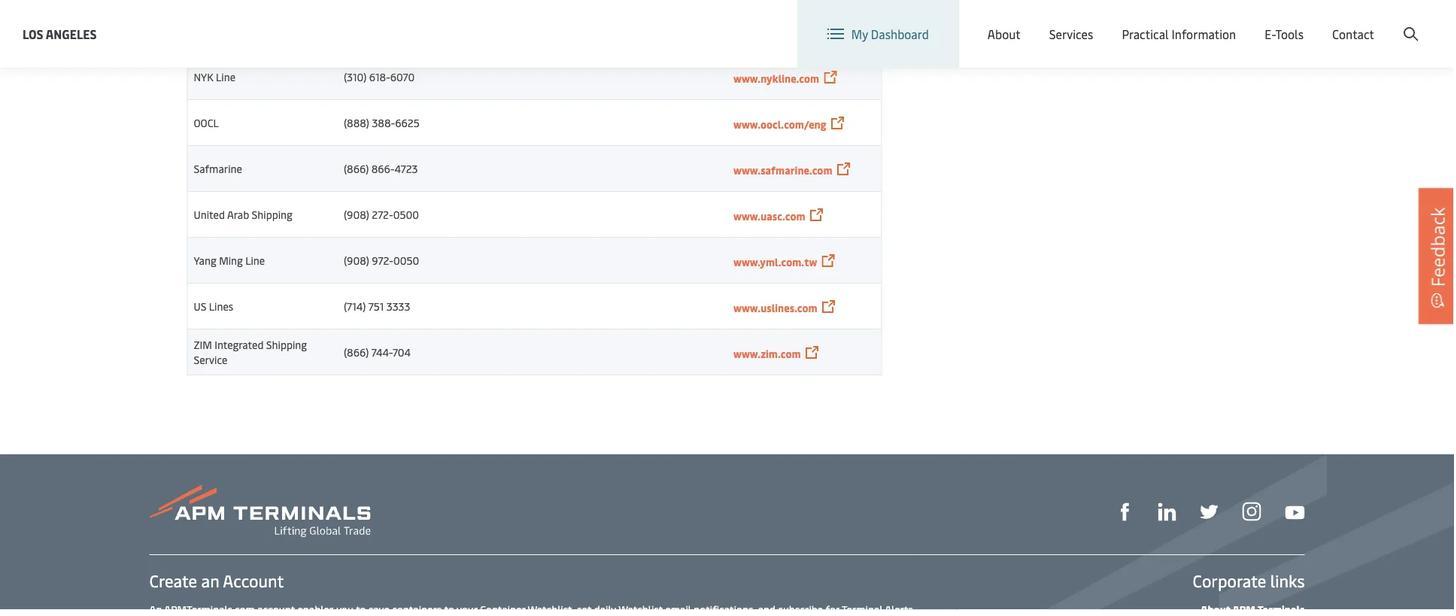 Task type: vqa. For each thing, say whether or not it's contained in the screenshot.
"windows"
no



Task type: describe. For each thing, give the bounding box(es) containing it.
login
[[1304, 14, 1334, 30]]

www.yml.com.tw link
[[734, 255, 818, 269]]

global
[[1164, 14, 1199, 30]]

safmarine
[[194, 161, 242, 176]]

practical
[[1122, 26, 1169, 42]]

about button
[[988, 0, 1021, 68]]

instagram link
[[1243, 501, 1262, 521]]

yang
[[194, 253, 217, 268]]

www.uasc.com
[[734, 209, 806, 223]]

my dashboard button
[[828, 0, 929, 68]]

/
[[1336, 14, 1341, 30]]

3333
[[387, 299, 410, 313]]

4723
[[395, 161, 418, 176]]

apmt footer logo image
[[149, 485, 371, 537]]

services
[[1050, 26, 1094, 42]]

www.oocl.com/eng
[[734, 117, 827, 131]]

my dashboard
[[852, 26, 929, 42]]

you tube link
[[1286, 502, 1305, 520]]

arab
[[227, 207, 249, 222]]

practical information
[[1122, 26, 1237, 42]]

dashboard
[[871, 26, 929, 42]]

shape link
[[1116, 501, 1134, 521]]

oocl
[[194, 116, 219, 130]]

0 horizontal spatial create
[[149, 570, 197, 592]]

feedback
[[1426, 207, 1450, 287]]

tools
[[1276, 26, 1304, 42]]

create an account
[[149, 570, 284, 592]]

1 horizontal spatial create
[[1344, 14, 1379, 30]]

e-
[[1265, 26, 1276, 42]]

united
[[194, 207, 225, 222]]

nyk
[[194, 70, 213, 84]]

www.safmarine.com link
[[734, 163, 833, 177]]

switch location
[[1031, 14, 1116, 30]]

shipping for united arab shipping
[[252, 207, 293, 222]]

www.uslines.com
[[734, 301, 818, 315]]

menu
[[1202, 14, 1233, 30]]

272-
[[372, 207, 393, 222]]

shipping for zim integrated shipping service
[[266, 338, 307, 352]]

(866) 866-4723
[[344, 161, 418, 176]]

ming
[[219, 253, 243, 268]]

services button
[[1050, 0, 1094, 68]]

zim integrated shipping service
[[194, 338, 307, 367]]

switch location button
[[1007, 14, 1116, 30]]

instagram image
[[1243, 502, 1262, 521]]

los
[[23, 26, 43, 42]]

388-
[[372, 116, 395, 130]]

704
[[393, 345, 411, 359]]

login / create account
[[1304, 14, 1426, 30]]

www.uslines.com link
[[734, 301, 818, 315]]

yang ming line
[[194, 253, 265, 268]]

integrated
[[215, 338, 264, 352]]

linkedin__x28_alt_x29__3_ link
[[1159, 501, 1177, 521]]

www.nykline.com link
[[734, 71, 820, 85]]

location
[[1070, 14, 1116, 30]]

us
[[194, 299, 207, 313]]

0 vertical spatial line
[[216, 70, 236, 84]]

618-
[[369, 70, 390, 84]]

www.oocl.com/eng link
[[734, 117, 827, 131]]

6070
[[390, 70, 415, 84]]

los angeles link
[[23, 24, 97, 43]]

fill 44 link
[[1201, 501, 1219, 521]]

feedback button
[[1419, 188, 1455, 324]]

facebook image
[[1116, 503, 1134, 521]]

service
[[194, 353, 228, 367]]

lines
[[209, 299, 233, 313]]

global menu
[[1164, 14, 1233, 30]]

www.mscgva.ch link
[[734, 25, 811, 40]]

www.uasc.com link
[[734, 209, 806, 223]]

(714)
[[344, 299, 366, 313]]

1 vertical spatial account
[[223, 570, 284, 592]]



Task type: locate. For each thing, give the bounding box(es) containing it.
0 vertical spatial create
[[1344, 14, 1379, 30]]

2 (866) from the top
[[344, 345, 369, 359]]

(866) 744-704
[[344, 345, 411, 359]]

shipping
[[252, 207, 293, 222], [266, 338, 307, 352]]

(714) 751 3333
[[344, 299, 410, 313]]

(310) 618-6070
[[344, 70, 415, 84]]

www.yml.com.tw
[[734, 255, 818, 269]]

1 vertical spatial shipping
[[266, 338, 307, 352]]

links
[[1271, 570, 1305, 592]]

line right ming
[[246, 253, 265, 268]]

(888)
[[344, 116, 369, 130]]

youtube image
[[1286, 506, 1305, 520]]

(908) 972-0050
[[344, 253, 419, 268]]

shipping inside zim integrated shipping service
[[266, 338, 307, 352]]

www.zim.com
[[734, 347, 801, 361]]

www.mscgva.ch
[[734, 25, 811, 40]]

(908)
[[344, 207, 369, 222], [344, 253, 369, 268]]

1 vertical spatial (866)
[[344, 345, 369, 359]]

(866)
[[344, 161, 369, 176], [344, 345, 369, 359]]

0 vertical spatial (866)
[[344, 161, 369, 176]]

global menu button
[[1131, 0, 1248, 45]]

contact button
[[1333, 0, 1375, 68]]

1 vertical spatial create
[[149, 570, 197, 592]]

972-
[[372, 253, 394, 268]]

0 vertical spatial (908)
[[344, 207, 369, 222]]

nyk line
[[194, 70, 236, 84]]

shipping right integrated
[[266, 338, 307, 352]]

us lines
[[194, 299, 233, 313]]

751
[[368, 299, 384, 313]]

e-tools button
[[1265, 0, 1304, 68]]

account
[[1382, 14, 1426, 30], [223, 570, 284, 592]]

www.zim.com link
[[734, 347, 801, 361]]

(908) for (908) 272-0500
[[344, 207, 369, 222]]

(866) for (866) 866-4723
[[344, 161, 369, 176]]

www.nykline.com
[[734, 71, 820, 85]]

(908) 272-0500
[[344, 207, 419, 222]]

account inside the login / create account link
[[1382, 14, 1426, 30]]

(908) left 272-
[[344, 207, 369, 222]]

0 vertical spatial shipping
[[252, 207, 293, 222]]

0500
[[393, 207, 419, 222]]

information
[[1172, 26, 1237, 42]]

1 vertical spatial line
[[246, 253, 265, 268]]

an
[[201, 570, 219, 592]]

line right nyk
[[216, 70, 236, 84]]

create right /
[[1344, 14, 1379, 30]]

866-
[[372, 161, 395, 176]]

create
[[1344, 14, 1379, 30], [149, 570, 197, 592]]

www.safmarine.com
[[734, 163, 833, 177]]

(866) for (866) 744-704
[[344, 345, 369, 359]]

shipping right the arab
[[252, 207, 293, 222]]

line
[[216, 70, 236, 84], [246, 253, 265, 268]]

(888) 388-6625
[[344, 116, 420, 130]]

about
[[988, 26, 1021, 42]]

(310)
[[344, 70, 367, 84]]

corporate links
[[1193, 570, 1305, 592]]

linkedin image
[[1159, 503, 1177, 521]]

(908) left 972-
[[344, 253, 369, 268]]

(866) left 744-
[[344, 345, 369, 359]]

practical information button
[[1122, 0, 1237, 68]]

zim
[[194, 338, 212, 352]]

1 horizontal spatial line
[[246, 253, 265, 268]]

1 horizontal spatial account
[[1382, 14, 1426, 30]]

create left an
[[149, 570, 197, 592]]

(866) left 866-
[[344, 161, 369, 176]]

contact
[[1333, 26, 1375, 42]]

my
[[852, 26, 868, 42]]

united arab shipping
[[194, 207, 293, 222]]

0050
[[394, 253, 419, 268]]

corporate
[[1193, 570, 1267, 592]]

0 horizontal spatial account
[[223, 570, 284, 592]]

1 (908) from the top
[[344, 207, 369, 222]]

(908) for (908) 972-0050
[[344, 253, 369, 268]]

switch
[[1031, 14, 1067, 30]]

login / create account link
[[1277, 0, 1426, 44]]

2 (908) from the top
[[344, 253, 369, 268]]

1 vertical spatial (908)
[[344, 253, 369, 268]]

0 horizontal spatial line
[[216, 70, 236, 84]]

1 (866) from the top
[[344, 161, 369, 176]]

angeles
[[46, 26, 97, 42]]

e-tools
[[1265, 26, 1304, 42]]

744-
[[372, 345, 393, 359]]

account right contact dropdown button
[[1382, 14, 1426, 30]]

account right an
[[223, 570, 284, 592]]

0 vertical spatial account
[[1382, 14, 1426, 30]]

los angeles
[[23, 26, 97, 42]]

twitter image
[[1201, 503, 1219, 521]]



